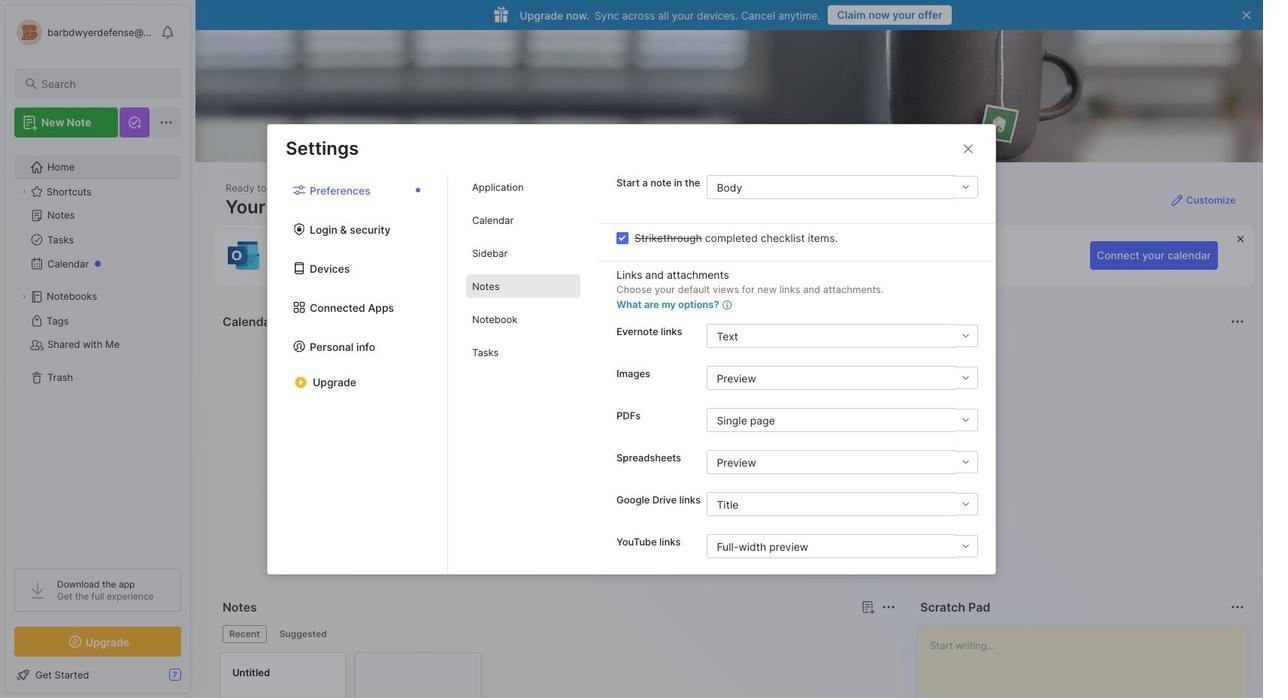 Task type: locate. For each thing, give the bounding box(es) containing it.
Choose default view option for Images field
[[707, 366, 977, 390]]

main element
[[0, 0, 195, 698]]

Search text field
[[41, 77, 168, 91]]

tab list
[[268, 175, 448, 574], [448, 175, 598, 574], [223, 626, 893, 644]]

none search field inside the main element
[[41, 74, 168, 92]]

row group
[[220, 653, 490, 698]]

Choose default view option for Google Drive links field
[[707, 492, 977, 516]]

Choose default view option for Evernote links field
[[707, 324, 977, 348]]

tab
[[466, 175, 580, 199], [466, 208, 580, 232], [466, 241, 580, 265], [466, 274, 580, 298], [466, 307, 580, 332], [466, 341, 580, 365], [223, 626, 267, 644], [273, 626, 334, 644]]

None search field
[[41, 74, 168, 92]]

Choose default view option for PDFs field
[[707, 408, 977, 432]]

close image
[[959, 139, 977, 158]]

tree
[[5, 147, 190, 556]]



Task type: describe. For each thing, give the bounding box(es) containing it.
Start writing… text field
[[930, 626, 1247, 698]]

Choose default view option for YouTube links field
[[707, 535, 977, 559]]

expand notebooks image
[[20, 292, 29, 301]]

Select36 checkbox
[[616, 232, 629, 244]]

tree inside the main element
[[5, 147, 190, 556]]

Start a new note in the body or title. field
[[707, 175, 978, 199]]

Choose default view option for Spreadsheets field
[[707, 450, 977, 474]]



Task type: vqa. For each thing, say whether or not it's contained in the screenshot.
Shared
no



